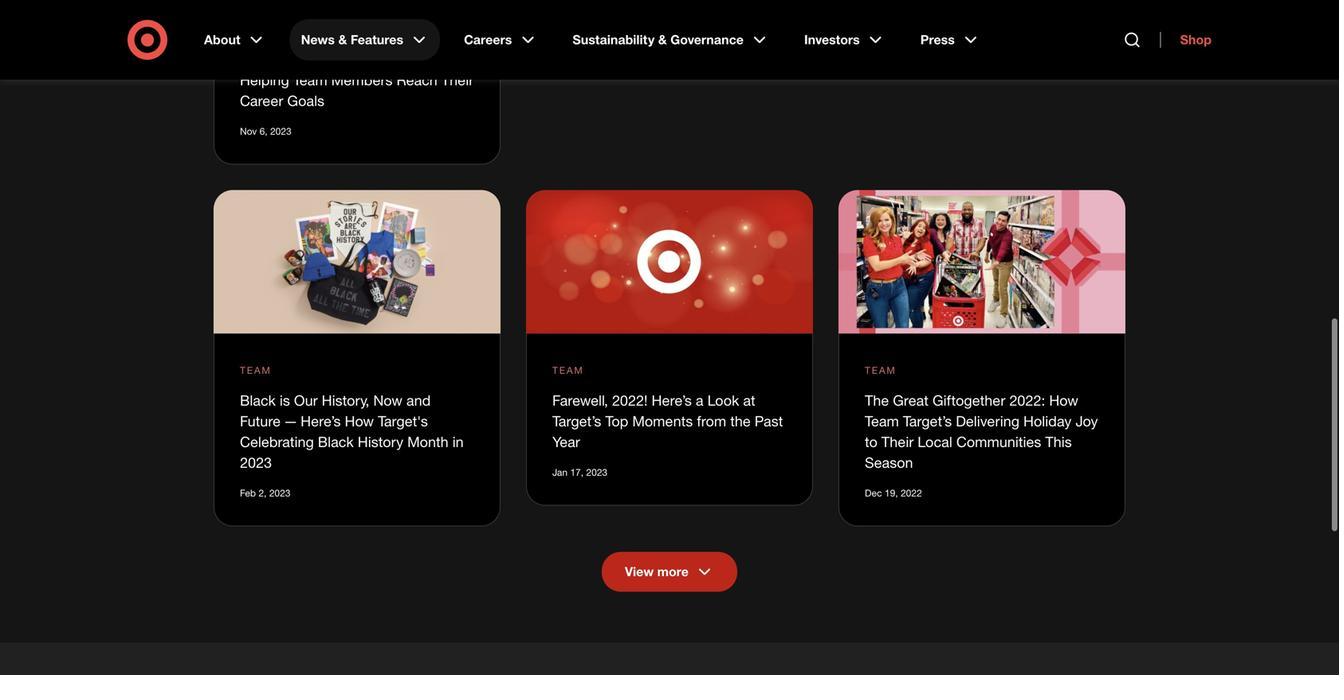 Task type: vqa. For each thing, say whether or not it's contained in the screenshot.
of inside Brightroom, a storage and home organization owned brand, launched in January 2022. The collection provides hundreds of practical, versatile, well-designed storage and organization options that make organized living easy — at a great value. Shop Brightroom
no



Task type: describe. For each thing, give the bounding box(es) containing it.
great
[[893, 392, 929, 409]]

2023 for feb 2, 2023
[[269, 487, 290, 499]]

team link for farewell,
[[552, 363, 584, 377]]

year
[[552, 433, 580, 450]]

history
[[358, 433, 403, 450]]

is inside black is our history, now and future — here's how target's celebrating black history month in 2023
[[280, 392, 290, 409]]

view more button
[[602, 552, 737, 592]]

holiday
[[1024, 412, 1072, 430]]

view more
[[625, 564, 689, 579]]

two
[[307, 30, 333, 47]]

benefit
[[388, 51, 433, 68]]

a group of red lights image
[[526, 190, 813, 333]]

top
[[605, 412, 628, 430]]

on:
[[280, 30, 303, 47]]

nov 6, 2023
[[240, 125, 291, 137]]

2023 inside black is our history, now and future — here's how target's celebrating black history month in 2023
[[240, 454, 272, 471]]

careers link
[[453, 19, 549, 61]]

look
[[708, 392, 739, 409]]

target's inside shine on: two years in, target's tuition-free education benefit is helping team members reach their career goals
[[394, 30, 445, 47]]

joy
[[1076, 412, 1098, 430]]

education
[[319, 51, 384, 68]]

nov
[[240, 125, 257, 137]]

view
[[625, 564, 654, 579]]

press link
[[909, 19, 992, 61]]

career
[[240, 92, 283, 109]]

here's inside black is our history, now and future — here's how target's celebrating black history month in 2023
[[301, 412, 341, 430]]

the great giftogether 2022: how team target's delivering holiday joy to their local communities this season
[[865, 392, 1098, 471]]

features
[[351, 32, 403, 47]]

team inside shine on: two years in, target's tuition-free education benefit is helping team members reach their career goals
[[293, 71, 327, 88]]

farewell, 2022! here's a look at target's top moments from the past year link
[[552, 392, 783, 450]]

years
[[337, 30, 371, 47]]

governance
[[670, 32, 744, 47]]

jan
[[552, 466, 568, 478]]

giftogether
[[933, 392, 1005, 409]]

how inside the great giftogether 2022: how team target's delivering holiday joy to their local communities this season
[[1049, 392, 1078, 409]]

now
[[373, 392, 402, 409]]

2023 for nov 6, 2023
[[270, 125, 291, 137]]

jan 17, 2023
[[552, 466, 607, 478]]

moments
[[632, 412, 693, 430]]

helping
[[240, 71, 289, 88]]

6,
[[260, 125, 268, 137]]

dec 19, 2022
[[865, 487, 922, 499]]

team for black
[[240, 364, 272, 376]]

about link
[[193, 19, 277, 61]]

1 horizontal spatial black
[[318, 433, 354, 450]]

sustainability & governance
[[573, 32, 744, 47]]

black is our history, now and future — here's how target's celebrating black history month in 2023
[[240, 392, 464, 471]]

more
[[657, 564, 689, 579]]

black is our history, now and future — here's how target's celebrating black history month in 2023 link
[[240, 392, 464, 471]]

here's inside farewell, 2022! here's a look at target's top moments from the past year
[[652, 392, 692, 409]]

target's inside black is our history, now and future — here's how target's celebrating black history month in 2023
[[378, 412, 428, 430]]

news & features
[[301, 32, 403, 47]]

19,
[[885, 487, 898, 499]]

news
[[301, 32, 335, 47]]

and
[[406, 392, 431, 409]]

in,
[[375, 30, 390, 47]]

text image
[[214, 190, 501, 333]]

farewell,
[[552, 392, 608, 409]]

0 horizontal spatial black
[[240, 392, 276, 409]]

news & features link
[[290, 19, 440, 61]]

reach
[[397, 71, 437, 88]]

communities
[[956, 433, 1041, 450]]



Task type: locate. For each thing, give the bounding box(es) containing it.
0 horizontal spatial how
[[345, 412, 374, 430]]

0 horizontal spatial &
[[338, 32, 347, 47]]

0 vertical spatial black
[[240, 392, 276, 409]]

& for features
[[338, 32, 347, 47]]

&
[[338, 32, 347, 47], [658, 32, 667, 47]]

team link up the farewell,
[[552, 363, 584, 377]]

target's
[[552, 412, 601, 430], [903, 412, 952, 430]]

is right benefit
[[437, 51, 448, 68]]

how inside black is our history, now and future — here's how target's celebrating black history month in 2023
[[345, 412, 374, 430]]

team for the
[[865, 364, 896, 376]]

here's up 'moments'
[[652, 392, 692, 409]]

their
[[441, 71, 474, 88], [882, 433, 914, 450]]

1 vertical spatial is
[[280, 392, 290, 409]]

at
[[743, 392, 755, 409]]

black up future
[[240, 392, 276, 409]]

2023 down the 'celebrating'
[[240, 454, 272, 471]]

here's down "our"
[[301, 412, 341, 430]]

2 horizontal spatial team link
[[865, 363, 896, 377]]

2023
[[270, 125, 291, 137], [240, 454, 272, 471], [586, 466, 607, 478], [269, 487, 290, 499]]

2022:
[[1009, 392, 1045, 409]]

2,
[[259, 487, 267, 499]]

the
[[730, 412, 751, 430]]

team
[[293, 71, 327, 88], [240, 364, 272, 376], [552, 364, 584, 376], [865, 364, 896, 376], [865, 412, 899, 430]]

1 horizontal spatial how
[[1049, 392, 1078, 409]]

2022
[[901, 487, 922, 499]]

0 horizontal spatial team link
[[240, 363, 272, 377]]

3 team link from the left
[[865, 363, 896, 377]]

1 horizontal spatial their
[[882, 433, 914, 450]]

target's up local
[[903, 412, 952, 430]]

& for governance
[[658, 32, 667, 47]]

press
[[920, 32, 955, 47]]

about
[[204, 32, 240, 47]]

shine on: two years in, target's tuition-free education benefit is helping team members reach their career goals
[[240, 30, 474, 109]]

free
[[287, 51, 315, 68]]

investors
[[804, 32, 860, 47]]

target's for local
[[903, 412, 952, 430]]

members
[[331, 71, 393, 88]]

their inside shine on: two years in, target's tuition-free education benefit is helping team members reach their career goals
[[441, 71, 474, 88]]

0 horizontal spatial is
[[280, 392, 290, 409]]

our
[[294, 392, 318, 409]]

feb
[[240, 487, 256, 499]]

2 team link from the left
[[552, 363, 584, 377]]

sustainability
[[573, 32, 655, 47]]

1 target's from the left
[[552, 412, 601, 430]]

1 team link from the left
[[240, 363, 272, 377]]

how down history,
[[345, 412, 374, 430]]

from
[[697, 412, 726, 430]]

goals
[[287, 92, 324, 109]]

0 horizontal spatial here's
[[301, 412, 341, 430]]

team up the farewell,
[[552, 364, 584, 376]]

1 horizontal spatial is
[[437, 51, 448, 68]]

0 vertical spatial target's
[[394, 30, 445, 47]]

1 vertical spatial black
[[318, 433, 354, 450]]

black down history,
[[318, 433, 354, 450]]

a group of people posing for a photo in front of a vending machine image
[[839, 190, 1126, 333]]

team link up future
[[240, 363, 272, 377]]

1 & from the left
[[338, 32, 347, 47]]

2022!
[[612, 392, 648, 409]]

team link for black
[[240, 363, 272, 377]]

their right reach
[[441, 71, 474, 88]]

history,
[[322, 392, 369, 409]]

their inside the great giftogether 2022: how team target's delivering holiday joy to their local communities this season
[[882, 433, 914, 450]]

2 target's from the left
[[903, 412, 952, 430]]

0 vertical spatial is
[[437, 51, 448, 68]]

investors link
[[793, 19, 897, 61]]

team for farewell,
[[552, 364, 584, 376]]

the great giftogether 2022: how team target's delivering holiday joy to their local communities this season link
[[865, 392, 1098, 471]]

17,
[[570, 466, 584, 478]]

season
[[865, 454, 913, 471]]

team link
[[240, 363, 272, 377], [552, 363, 584, 377], [865, 363, 896, 377]]

is
[[437, 51, 448, 68], [280, 392, 290, 409]]

team up "the"
[[865, 364, 896, 376]]

0 vertical spatial how
[[1049, 392, 1078, 409]]

in
[[453, 433, 464, 450]]

& left governance
[[658, 32, 667, 47]]

team link for the
[[865, 363, 896, 377]]

team inside the great giftogether 2022: how team target's delivering holiday joy to their local communities this season
[[865, 412, 899, 430]]

how up holiday
[[1049, 392, 1078, 409]]

1 vertical spatial here's
[[301, 412, 341, 430]]

shine on: two years in, target's tuition-free education benefit is helping team members reach their career goals link
[[240, 30, 474, 109]]

target's inside the great giftogether 2022: how team target's delivering holiday joy to their local communities this season
[[903, 412, 952, 430]]

team up future
[[240, 364, 272, 376]]

delivering
[[956, 412, 1020, 430]]

target's
[[394, 30, 445, 47], [378, 412, 428, 430]]

1 vertical spatial target's
[[378, 412, 428, 430]]

0 vertical spatial here's
[[652, 392, 692, 409]]

2 & from the left
[[658, 32, 667, 47]]

black
[[240, 392, 276, 409], [318, 433, 354, 450]]

—
[[285, 412, 297, 430]]

2023 right 6,
[[270, 125, 291, 137]]

is left "our"
[[280, 392, 290, 409]]

tuition-
[[240, 51, 287, 68]]

target's inside farewell, 2022! here's a look at target's top moments from the past year
[[552, 412, 601, 430]]

shop link
[[1160, 32, 1212, 48]]

target's down the farewell,
[[552, 412, 601, 430]]

team down "the"
[[865, 412, 899, 430]]

target's down now
[[378, 412, 428, 430]]

1 horizontal spatial team link
[[552, 363, 584, 377]]

0 horizontal spatial their
[[441, 71, 474, 88]]

here's
[[652, 392, 692, 409], [301, 412, 341, 430]]

to
[[865, 433, 878, 450]]

1 vertical spatial how
[[345, 412, 374, 430]]

team link up "the"
[[865, 363, 896, 377]]

1 horizontal spatial &
[[658, 32, 667, 47]]

shine
[[240, 30, 276, 47]]

0 vertical spatial their
[[441, 71, 474, 88]]

their up season
[[882, 433, 914, 450]]

2023 right 2,
[[269, 487, 290, 499]]

target's for year
[[552, 412, 601, 430]]

team up goals
[[293, 71, 327, 88]]

& up education
[[338, 32, 347, 47]]

0 horizontal spatial target's
[[552, 412, 601, 430]]

2023 for jan 17, 2023
[[586, 466, 607, 478]]

future
[[240, 412, 281, 430]]

local
[[918, 433, 952, 450]]

a
[[696, 392, 704, 409]]

1 horizontal spatial here's
[[652, 392, 692, 409]]

careers
[[464, 32, 512, 47]]

farewell, 2022! here's a look at target's top moments from the past year
[[552, 392, 783, 450]]

this
[[1045, 433, 1072, 450]]

sustainability & governance link
[[561, 19, 780, 61]]

celebrating
[[240, 433, 314, 450]]

target's up benefit
[[394, 30, 445, 47]]

shop
[[1180, 32, 1212, 47]]

1 horizontal spatial target's
[[903, 412, 952, 430]]

1 vertical spatial their
[[882, 433, 914, 450]]

month
[[407, 433, 449, 450]]

dec
[[865, 487, 882, 499]]

feb 2, 2023
[[240, 487, 290, 499]]

past
[[755, 412, 783, 430]]

2023 right 17,
[[586, 466, 607, 478]]

how
[[1049, 392, 1078, 409], [345, 412, 374, 430]]

is inside shine on: two years in, target's tuition-free education benefit is helping team members reach their career goals
[[437, 51, 448, 68]]

the
[[865, 392, 889, 409]]



